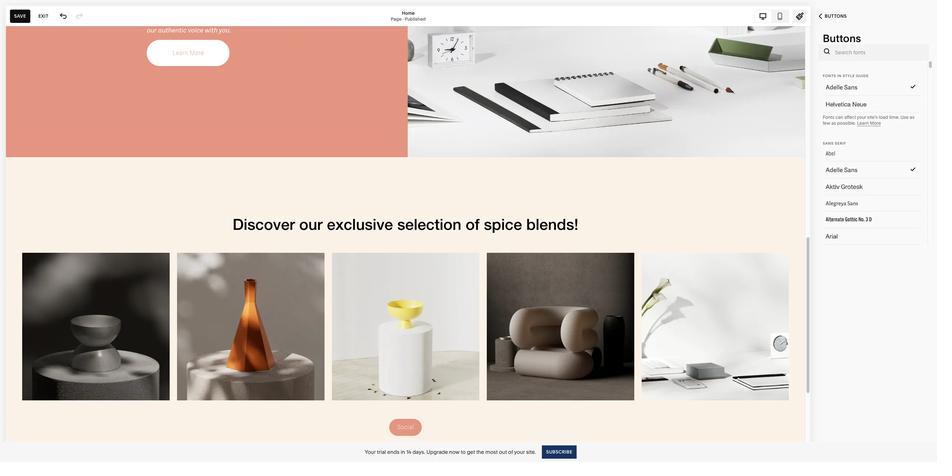 Task type: vqa. For each thing, say whether or not it's contained in the screenshot.
the topmost IN
yes



Task type: locate. For each thing, give the bounding box(es) containing it.
your
[[365, 449, 376, 456]]

load
[[879, 115, 888, 120]]

1 vertical spatial fonts
[[823, 115, 835, 120]]

fonts
[[823, 74, 836, 78], [823, 115, 835, 120]]

1 horizontal spatial as
[[910, 115, 915, 120]]

style
[[843, 74, 855, 78]]

0 horizontal spatial your
[[514, 449, 525, 456]]

your
[[857, 115, 866, 120], [514, 449, 525, 456]]

save button
[[10, 9, 30, 23]]

tab list
[[755, 10, 789, 22]]

page
[[391, 16, 402, 22]]

sans serif
[[823, 142, 846, 146]]

buttons button
[[811, 8, 855, 24]]

0 vertical spatial as
[[910, 115, 915, 120]]

abel image
[[817, 148, 915, 161]]

fonts in style guide
[[823, 74, 869, 78]]

arial image
[[817, 231, 915, 244]]

in left 14
[[401, 449, 405, 456]]

your right of
[[514, 449, 525, 456]]

adelle sans image down guide
[[817, 81, 915, 95]]

0 vertical spatial in
[[838, 74, 842, 78]]

can
[[836, 115, 843, 120]]

1 horizontal spatial in
[[838, 74, 842, 78]]

adelle sans image
[[817, 81, 915, 95], [817, 164, 915, 177]]

1 vertical spatial adelle sans image
[[817, 164, 915, 177]]

as right few on the right of page
[[832, 121, 836, 126]]

buttons
[[825, 13, 847, 19], [823, 32, 861, 45]]

Search fonts text field
[[835, 44, 925, 61]]

fonts inside fonts can affect your site's load time. use as few as possible.
[[823, 115, 835, 120]]

the
[[476, 449, 484, 456]]

guide
[[856, 74, 869, 78]]

learn more link
[[857, 121, 881, 126]]

1 vertical spatial your
[[514, 449, 525, 456]]

2 fonts from the top
[[823, 115, 835, 120]]

save
[[14, 13, 26, 19]]

0 vertical spatial adelle sans image
[[817, 81, 915, 95]]

as right use
[[910, 115, 915, 120]]

1 vertical spatial as
[[832, 121, 836, 126]]

row group
[[815, 61, 928, 463]]

1 horizontal spatial your
[[857, 115, 866, 120]]

0 vertical spatial buttons
[[825, 13, 847, 19]]

time.
[[889, 115, 900, 120]]

alegreya sans image
[[817, 197, 915, 211]]

in inside row group
[[838, 74, 842, 78]]

learn
[[857, 121, 869, 126]]

home
[[402, 10, 415, 16]]

in left style at the right top of page
[[838, 74, 842, 78]]

buttons inside button
[[825, 13, 847, 19]]

serif
[[835, 142, 846, 146]]

14
[[406, 449, 411, 456]]

your up learn at the right top
[[857, 115, 866, 120]]

1 vertical spatial in
[[401, 449, 405, 456]]

more
[[870, 121, 881, 126]]

fonts left style at the right top of page
[[823, 74, 836, 78]]

in
[[838, 74, 842, 78], [401, 449, 405, 456]]

possible.
[[837, 121, 856, 126]]

adelle sans image up "aktiv grotesk" image
[[817, 164, 915, 177]]

0 vertical spatial your
[[857, 115, 866, 120]]

sans
[[823, 142, 834, 146]]

your inside fonts can affect your site's load time. use as few as possible.
[[857, 115, 866, 120]]

few
[[823, 121, 831, 126]]

fonts up few on the right of page
[[823, 115, 835, 120]]

1 fonts from the top
[[823, 74, 836, 78]]

use
[[901, 115, 909, 120]]

as
[[910, 115, 915, 120], [832, 121, 836, 126]]

0 vertical spatial fonts
[[823, 74, 836, 78]]



Task type: describe. For each thing, give the bounding box(es) containing it.
subscribe
[[546, 450, 573, 455]]

trial
[[377, 449, 386, 456]]

·
[[403, 16, 404, 22]]

site.
[[526, 449, 536, 456]]

to
[[461, 449, 466, 456]]

row group containing fonts can affect your site's load time. use as few as possible.
[[815, 61, 928, 463]]

fonts for fonts can affect your site's load time. use as few as possible.
[[823, 115, 835, 120]]

ends
[[387, 449, 400, 456]]

aktiv grotesk image
[[817, 181, 915, 194]]

published
[[405, 16, 426, 22]]

of
[[508, 449, 513, 456]]

subscribe button
[[542, 446, 577, 459]]

0 horizontal spatial as
[[832, 121, 836, 126]]

affect
[[845, 115, 856, 120]]

exit button
[[34, 9, 53, 23]]

home page · published
[[391, 10, 426, 22]]

fonts for fonts in style guide
[[823, 74, 836, 78]]

1 adelle sans image from the top
[[817, 81, 915, 95]]

out
[[499, 449, 507, 456]]

days.
[[413, 449, 425, 456]]

now
[[449, 449, 460, 456]]

exit
[[38, 13, 48, 19]]

helvetica neue image
[[817, 98, 915, 111]]

get
[[467, 449, 475, 456]]

most
[[486, 449, 498, 456]]

1 vertical spatial buttons
[[823, 32, 861, 45]]

upgrade
[[427, 449, 448, 456]]

0 horizontal spatial in
[[401, 449, 405, 456]]

2 adelle sans image from the top
[[817, 164, 915, 177]]

alternate gothic no. 3 d image
[[817, 214, 915, 227]]

fonts can affect your site's load time. use as few as possible.
[[823, 115, 915, 126]]

learn more
[[857, 121, 881, 126]]

your trial ends in 14 days. upgrade now to get the most out of your site.
[[365, 449, 536, 456]]

site's
[[868, 115, 878, 120]]



